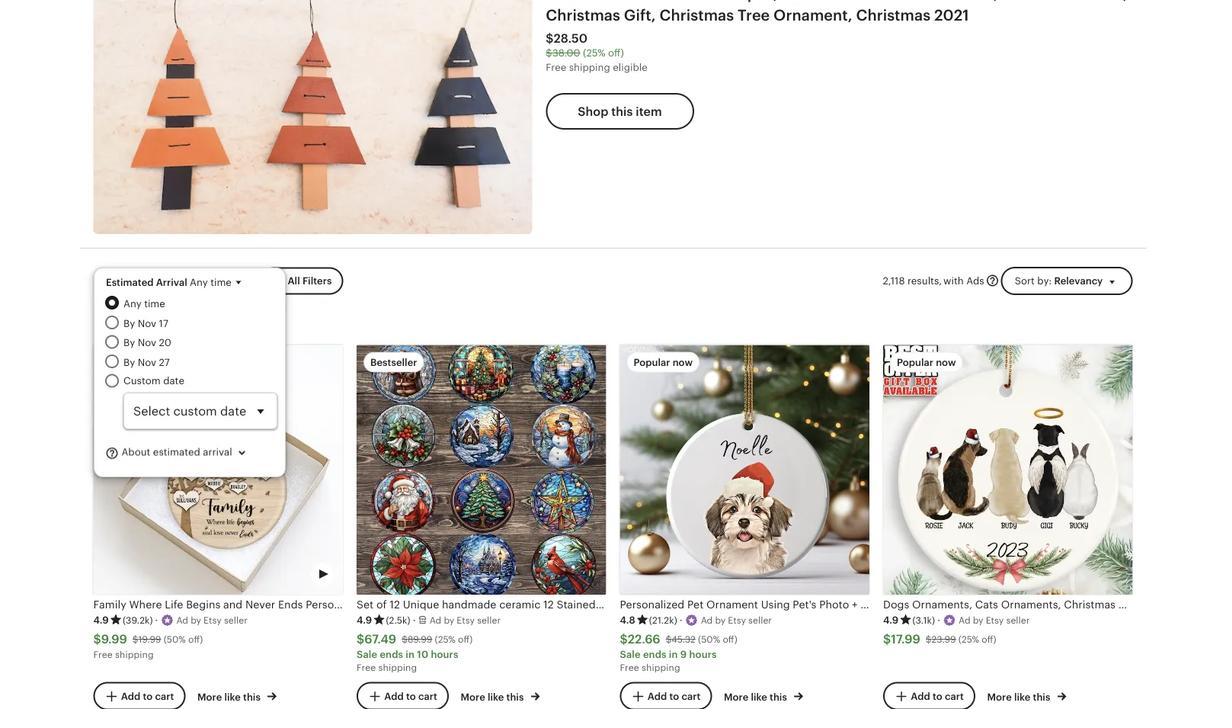 Task type: vqa. For each thing, say whether or not it's contained in the screenshot.
for
no



Task type: describe. For each thing, give the bounding box(es) containing it.
0 horizontal spatial ornament,
[[774, 7, 853, 24]]

estimated arrival any time
[[106, 276, 232, 288]]

0 vertical spatial ornament,
[[920, 0, 999, 3]]

this for 9.99
[[243, 691, 261, 703]]

ornaments
[[624, 0, 706, 3]]

add for 22.66
[[648, 691, 667, 702]]

22.66
[[628, 632, 661, 646]]

any inside "link"
[[124, 298, 142, 309]]

10
[[417, 648, 429, 660]]

by for by nov 27
[[124, 356, 135, 368]]

add for 67.49
[[384, 691, 404, 702]]

with ads
[[944, 275, 985, 286]]

(3.1k)
[[913, 615, 936, 625]]

more for 9.99
[[198, 691, 222, 703]]

shop this item link
[[546, 93, 694, 129]]

about estimated arrival button
[[105, 438, 261, 467]]

to for 9.99
[[143, 691, 153, 702]]

sale for 67.49
[[357, 648, 378, 660]]

sort
[[1015, 275, 1035, 286]]

add to cart button for 9.99
[[93, 682, 186, 709]]

all filters button
[[260, 267, 343, 295]]

all filters
[[288, 275, 332, 287]]

4 more from the left
[[988, 691, 1012, 703]]

free inside the $ 22.66 $ 45.32 (50% off) sale ends in 9 hours free shipping
[[620, 662, 640, 673]]

popular for 17.99
[[897, 356, 934, 368]]

4.9 for 9.99
[[93, 614, 109, 626]]

any time
[[124, 298, 165, 309]]

(2.5k)
[[386, 615, 411, 625]]

leather
[[782, 0, 838, 3]]

(25% for 67.49
[[435, 634, 456, 644]]

by:
[[1038, 275, 1052, 286]]

more like this link for 9.99
[[198, 688, 277, 704]]

with
[[944, 275, 964, 286]]

off) for 22.66
[[723, 634, 738, 644]]

etsy for 9.99
[[204, 615, 222, 625]]

now for 17.99
[[936, 356, 957, 368]]

in for 67.49
[[406, 648, 415, 660]]

3 4.9 from the left
[[884, 614, 899, 626]]

23.99
[[932, 634, 957, 644]]

add for 9.99
[[121, 691, 141, 702]]

sort by: relevancy
[[1015, 275, 1104, 286]]

45.32
[[672, 634, 696, 644]]

9
[[681, 648, 687, 660]]

more like this link for 67.49
[[461, 688, 540, 704]]

add to cart for 9.99
[[121, 691, 174, 702]]

17.99
[[892, 632, 921, 646]]

d for 9.99
[[182, 615, 188, 625]]

b for 22.66
[[716, 615, 721, 625]]

set of 12 unique handmade ceramic 12 stained glass look christmas ornaments, christmas 2023 ornament, christmas decoration,holiday gift idea image
[[357, 345, 607, 595]]

christmas ornaments set 3pcs, leather christmas ornament, christmas decor, christmas gift, christmas tree ornament, christmas 2021 $ 28.50 $ 38.00 (25% off) free shipping eligible
[[546, 0, 1128, 73]]

27
[[159, 356, 170, 368]]

20
[[159, 337, 171, 348]]

more like this for 22.66
[[724, 691, 790, 703]]

like for 67.49
[[488, 691, 504, 703]]

like for 9.99
[[224, 691, 241, 703]]

more for 22.66
[[724, 691, 749, 703]]

relevancy
[[1055, 275, 1104, 286]]

hours for 67.49
[[431, 648, 459, 660]]

nov for 27
[[138, 356, 156, 368]]

by nov 20 link
[[124, 335, 278, 350]]

4 etsy from the left
[[986, 615, 1004, 625]]

(25% for 17.99
[[959, 634, 980, 644]]

popular for 22.66
[[634, 356, 671, 368]]

(50% for 9.99
[[164, 634, 186, 644]]

seller for 9.99
[[224, 615, 248, 625]]

4.9 for 67.49
[[357, 614, 372, 626]]

cart for 22.66
[[682, 691, 701, 702]]

4 a d b y etsy seller from the left
[[959, 615, 1030, 625]]

add to cart for 67.49
[[384, 691, 438, 702]]

by nov 17
[[124, 317, 168, 329]]

28.50
[[554, 31, 588, 45]]

shipping inside $ 9.99 $ 19.99 (50% off) free shipping
[[115, 649, 154, 660]]

off) for 9.99
[[188, 634, 203, 644]]

a d b y etsy seller for 9.99
[[177, 615, 248, 625]]

by for by nov 17
[[124, 317, 135, 329]]

4 a from the left
[[959, 615, 966, 625]]

y for 9.99
[[196, 615, 201, 625]]

2 bestseller from the left
[[371, 356, 417, 368]]

y for 22.66
[[721, 615, 726, 625]]

add to cart for 22.66
[[648, 691, 701, 702]]

free inside christmas ornaments set 3pcs, leather christmas ornament, christmas decor, christmas gift, christmas tree ornament, christmas 2021 $ 28.50 $ 38.00 (25% off) free shipping eligible
[[546, 62, 567, 73]]

more like this for 9.99
[[198, 691, 263, 703]]

shipping inside christmas ornaments set 3pcs, leather christmas ornament, christmas decor, christmas gift, christmas tree ornament, christmas 2021 $ 28.50 $ 38.00 (25% off) free shipping eligible
[[569, 62, 611, 73]]

2,118
[[883, 275, 905, 286]]

set
[[710, 0, 735, 3]]

more like this link for 22.66
[[724, 688, 804, 704]]

custom
[[124, 375, 161, 387]]

popular now for 17.99
[[897, 356, 957, 368]]

b for 9.99
[[191, 615, 197, 625]]

(25% inside christmas ornaments set 3pcs, leather christmas ornament, christmas decor, christmas gift, christmas tree ornament, christmas 2021 $ 28.50 $ 38.00 (25% off) free shipping eligible
[[583, 47, 606, 58]]

4 y from the left
[[979, 615, 984, 625]]

add to cart button for 67.49
[[357, 682, 449, 709]]

4 seller from the left
[[1007, 615, 1030, 625]]

19.99
[[138, 634, 161, 644]]

4 b from the left
[[974, 615, 979, 625]]

$ inside $ 17.99 $ 23.99 (25% off)
[[926, 634, 932, 644]]

a for 9.99
[[177, 615, 183, 625]]

filters
[[303, 275, 332, 287]]

· for 9.99
[[155, 614, 158, 626]]

4 more like this link from the left
[[988, 688, 1067, 704]]

shop this item
[[578, 104, 662, 118]]

(39.2k)
[[123, 615, 153, 625]]

off) for 67.49
[[458, 634, 473, 644]]

to for 22.66
[[670, 691, 680, 702]]



Task type: locate. For each thing, give the bounding box(es) containing it.
(50% right 45.32
[[699, 634, 721, 644]]

in
[[406, 648, 415, 660], [669, 648, 678, 660]]

1 horizontal spatial any
[[190, 276, 208, 288]]

a for 22.66
[[701, 615, 708, 625]]

1 by from the top
[[124, 317, 135, 329]]

estimated
[[106, 276, 154, 288]]

cart down 10 at left
[[419, 691, 438, 702]]

2 add to cart button from the left
[[357, 682, 449, 709]]

3 a from the left
[[701, 615, 708, 625]]

cart down $ 9.99 $ 19.99 (50% off) free shipping
[[155, 691, 174, 702]]

1 horizontal spatial 4.9
[[357, 614, 372, 626]]

add to cart down 9
[[648, 691, 701, 702]]

a d b y etsy seller up $ 9.99 $ 19.99 (50% off) free shipping
[[177, 615, 248, 625]]

shipping
[[569, 62, 611, 73], [115, 649, 154, 660], [379, 662, 417, 673], [642, 662, 681, 673]]

1 popular from the left
[[634, 356, 671, 368]]

ends inside the $ 22.66 $ 45.32 (50% off) sale ends in 9 hours free shipping
[[643, 648, 667, 660]]

2 horizontal spatial 4.9
[[884, 614, 899, 626]]

3 more from the left
[[724, 691, 749, 703]]

1 like from the left
[[224, 691, 241, 703]]

popular now for 22.66
[[634, 356, 693, 368]]

2 cart from the left
[[419, 691, 438, 702]]

eligible
[[613, 62, 648, 73]]

by nov 20
[[124, 337, 171, 348]]

1 horizontal spatial popular
[[897, 356, 934, 368]]

2 more from the left
[[461, 691, 486, 703]]

custom date
[[124, 375, 184, 387]]

by for by nov 20
[[124, 337, 135, 348]]

4.8
[[620, 614, 636, 626]]

2 · from the left
[[413, 614, 416, 626]]

d up '$ 67.49 $ 89.99 (25% off) sale ends in 10 hours free shipping'
[[436, 615, 442, 625]]

etsy right "(39.2k)"
[[204, 615, 222, 625]]

by down the by nov 17
[[124, 337, 135, 348]]

2 add to cart from the left
[[384, 691, 438, 702]]

0 horizontal spatial now
[[673, 356, 693, 368]]

1 sale from the left
[[357, 648, 378, 660]]

seller for 22.66
[[749, 615, 772, 625]]

etsy
[[204, 615, 222, 625], [457, 615, 475, 625], [728, 615, 746, 625], [986, 615, 1004, 625]]

a d b y etsy seller up 89.99
[[430, 615, 501, 625]]

0 vertical spatial any
[[190, 276, 208, 288]]

off) inside '$ 67.49 $ 89.99 (25% off) sale ends in 10 hours free shipping'
[[458, 634, 473, 644]]

more like this for 67.49
[[461, 691, 527, 703]]

1 horizontal spatial now
[[936, 356, 957, 368]]

personalized pet ornament using pet's photo + name - custom ornament christmas dog ornament personalized dog ornament custom dog image
[[620, 345, 870, 595]]

1 d from the left
[[182, 615, 188, 625]]

(25% inside '$ 67.49 $ 89.99 (25% off) sale ends in 10 hours free shipping'
[[435, 634, 456, 644]]

9.99
[[101, 632, 127, 646]]

89.99
[[408, 634, 433, 644]]

a right (21.2k)
[[701, 615, 708, 625]]

3 y from the left
[[721, 615, 726, 625]]

$ 9.99 $ 19.99 (50% off) free shipping
[[93, 632, 203, 660]]

in left 9
[[669, 648, 678, 660]]

4 add from the left
[[911, 691, 931, 702]]

add down '$ 67.49 $ 89.99 (25% off) sale ends in 10 hours free shipping'
[[384, 691, 404, 702]]

1 vertical spatial time
[[144, 298, 165, 309]]

(50% inside the $ 22.66 $ 45.32 (50% off) sale ends in 9 hours free shipping
[[699, 634, 721, 644]]

4.9 up 67.49
[[357, 614, 372, 626]]

3 like from the left
[[751, 691, 768, 703]]

like
[[224, 691, 241, 703], [488, 691, 504, 703], [751, 691, 768, 703], [1015, 691, 1031, 703]]

off) right 89.99
[[458, 634, 473, 644]]

2 d from the left
[[436, 615, 442, 625]]

off)
[[609, 47, 624, 58], [188, 634, 203, 644], [458, 634, 473, 644], [723, 634, 738, 644], [982, 634, 997, 644]]

1 vertical spatial ornament,
[[774, 7, 853, 24]]

about
[[122, 447, 150, 458]]

any
[[190, 276, 208, 288], [124, 298, 142, 309]]

y up $ 17.99 $ 23.99 (25% off)
[[979, 615, 984, 625]]

1 horizontal spatial ornament,
[[920, 0, 999, 3]]

$ 22.66 $ 45.32 (50% off) sale ends in 9 hours free shipping
[[620, 632, 738, 673]]

b up '$ 67.49 $ 89.99 (25% off) sale ends in 10 hours free shipping'
[[444, 615, 450, 625]]

hours right 9
[[690, 648, 717, 660]]

4 more like this from the left
[[988, 691, 1053, 703]]

(25% right 89.99
[[435, 634, 456, 644]]

off) inside $ 9.99 $ 19.99 (50% off) free shipping
[[188, 634, 203, 644]]

1 add to cart button from the left
[[93, 682, 186, 709]]

1 horizontal spatial (25%
[[583, 47, 606, 58]]

add to cart button down $ 17.99 $ 23.99 (25% off)
[[884, 682, 976, 709]]

shipping down 38.00
[[569, 62, 611, 73]]

popular
[[634, 356, 671, 368], [897, 356, 934, 368]]

(25% down 28.50
[[583, 47, 606, 58]]

3 cart from the left
[[682, 691, 701, 702]]

select an estimated delivery date option group
[[105, 296, 278, 429]]

hours for 22.66
[[690, 648, 717, 660]]

a d b y etsy seller for 67.49
[[430, 615, 501, 625]]

now for 22.66
[[673, 356, 693, 368]]

a d b y etsy seller for 22.66
[[701, 615, 772, 625]]

sale inside the $ 22.66 $ 45.32 (50% off) sale ends in 9 hours free shipping
[[620, 648, 641, 660]]

1 (50% from the left
[[164, 634, 186, 644]]

to down '$ 67.49 $ 89.99 (25% off) sale ends in 10 hours free shipping'
[[406, 691, 416, 702]]

ends for 22.66
[[643, 648, 667, 660]]

this
[[612, 104, 633, 118], [243, 691, 261, 703], [507, 691, 524, 703], [770, 691, 788, 703], [1034, 691, 1051, 703]]

add to cart down 23.99
[[911, 691, 964, 702]]

4 to from the left
[[933, 691, 943, 702]]

hours inside '$ 67.49 $ 89.99 (25% off) sale ends in 10 hours free shipping'
[[431, 648, 459, 660]]

1 b from the left
[[191, 615, 197, 625]]

by down any time
[[124, 317, 135, 329]]

to for 67.49
[[406, 691, 416, 702]]

1 add to cart from the left
[[121, 691, 174, 702]]

sale for 22.66
[[620, 648, 641, 660]]

in inside the $ 22.66 $ 45.32 (50% off) sale ends in 9 hours free shipping
[[669, 648, 678, 660]]

2 in from the left
[[669, 648, 678, 660]]

2 hours from the left
[[690, 648, 717, 660]]

by nov 27 link
[[124, 355, 278, 369]]

y up the $ 22.66 $ 45.32 (50% off) sale ends in 9 hours free shipping
[[721, 615, 726, 625]]

d for 67.49
[[436, 615, 442, 625]]

0 horizontal spatial any
[[124, 298, 142, 309]]

2 more like this from the left
[[461, 691, 527, 703]]

etsy for 22.66
[[728, 615, 746, 625]]

0 horizontal spatial popular
[[634, 356, 671, 368]]

3 add from the left
[[648, 691, 667, 702]]

(25% inside $ 17.99 $ 23.99 (25% off)
[[959, 634, 980, 644]]

(50%
[[164, 634, 186, 644], [699, 634, 721, 644]]

add down the $ 22.66 $ 45.32 (50% off) sale ends in 9 hours free shipping
[[648, 691, 667, 702]]

shop
[[578, 104, 609, 118]]

(50% for 22.66
[[699, 634, 721, 644]]

nov
[[138, 317, 156, 329], [138, 337, 156, 348], [138, 356, 156, 368]]

0 vertical spatial time
[[211, 276, 232, 288]]

off) up eligible
[[609, 47, 624, 58]]

by
[[124, 317, 135, 329], [124, 337, 135, 348], [124, 356, 135, 368]]

1 horizontal spatial bestseller
[[371, 356, 417, 368]]

1 in from the left
[[406, 648, 415, 660]]

gift,
[[624, 7, 656, 24]]

etsy up $ 17.99 $ 23.99 (25% off)
[[986, 615, 1004, 625]]

add to cart down $ 9.99 $ 19.99 (50% off) free shipping
[[121, 691, 174, 702]]

nov for 17
[[138, 317, 156, 329]]

· for 22.66
[[680, 614, 683, 626]]

free down 9.99 at bottom
[[93, 649, 113, 660]]

2 ends from the left
[[643, 648, 667, 660]]

(50% right 19.99
[[164, 634, 186, 644]]

free down 67.49
[[357, 662, 376, 673]]

cart for 67.49
[[419, 691, 438, 702]]

0 horizontal spatial ends
[[380, 648, 403, 660]]

1 vertical spatial any
[[124, 298, 142, 309]]

cart for 9.99
[[155, 691, 174, 702]]

by up custom
[[124, 356, 135, 368]]

off) right 19.99
[[188, 634, 203, 644]]

y for 67.49
[[450, 615, 455, 625]]

by nov 17 link
[[124, 316, 278, 330]]

1 hours from the left
[[431, 648, 459, 660]]

b for 67.49
[[444, 615, 450, 625]]

· right "(39.2k)"
[[155, 614, 158, 626]]

$
[[546, 31, 554, 45], [546, 47, 553, 58], [93, 632, 101, 646], [357, 632, 365, 646], [620, 632, 628, 646], [884, 632, 892, 646], [133, 634, 138, 644], [402, 634, 408, 644], [666, 634, 672, 644], [926, 634, 932, 644]]

2 a d b y etsy seller from the left
[[430, 615, 501, 625]]

nov left 20
[[138, 337, 156, 348]]

2 to from the left
[[406, 691, 416, 702]]

1 popular now from the left
[[634, 356, 693, 368]]

to
[[143, 691, 153, 702], [406, 691, 416, 702], [670, 691, 680, 702], [933, 691, 943, 702]]

2 horizontal spatial (25%
[[959, 634, 980, 644]]

in inside '$ 67.49 $ 89.99 (25% off) sale ends in 10 hours free shipping'
[[406, 648, 415, 660]]

add to cart
[[121, 691, 174, 702], [384, 691, 438, 702], [648, 691, 701, 702], [911, 691, 964, 702]]

etsy up the $ 22.66 $ 45.32 (50% off) sale ends in 9 hours free shipping
[[728, 615, 746, 625]]

time up any time "link"
[[211, 276, 232, 288]]

2 sale from the left
[[620, 648, 641, 660]]

d up $ 17.99 $ 23.99 (25% off)
[[965, 615, 971, 625]]

shipping inside the $ 22.66 $ 45.32 (50% off) sale ends in 9 hours free shipping
[[642, 662, 681, 673]]

4 add to cart from the left
[[911, 691, 964, 702]]

to down $ 9.99 $ 19.99 (50% off) free shipping
[[143, 691, 153, 702]]

(25% right 23.99
[[959, 634, 980, 644]]

1 cart from the left
[[155, 691, 174, 702]]

off) inside the $ 22.66 $ 45.32 (50% off) sale ends in 9 hours free shipping
[[723, 634, 738, 644]]

add down $ 9.99 $ 19.99 (50% off) free shipping
[[121, 691, 141, 702]]

0 horizontal spatial (50%
[[164, 634, 186, 644]]

3 more like this from the left
[[724, 691, 790, 703]]

hours right 10 at left
[[431, 648, 459, 660]]

2 now from the left
[[936, 356, 957, 368]]

sale down 67.49
[[357, 648, 378, 660]]

0 horizontal spatial sale
[[357, 648, 378, 660]]

sale inside '$ 67.49 $ 89.99 (25% off) sale ends in 10 hours free shipping'
[[357, 648, 378, 660]]

4 d from the left
[[965, 615, 971, 625]]

add to cart down 10 at left
[[384, 691, 438, 702]]

(21.2k)
[[650, 615, 678, 625]]

more
[[198, 691, 222, 703], [461, 691, 486, 703], [724, 691, 749, 703], [988, 691, 1012, 703]]

2 popular from the left
[[897, 356, 934, 368]]

ends down '22.66'
[[643, 648, 667, 660]]

time up the by nov 17
[[144, 298, 165, 309]]

results,
[[908, 275, 943, 286]]

hours inside the $ 22.66 $ 45.32 (50% off) sale ends in 9 hours free shipping
[[690, 648, 717, 660]]

0 vertical spatial nov
[[138, 317, 156, 329]]

dogs ornaments, cats ornaments, christmas tree ornament, pets holiday ornament, christmas ornament, cat dog ornament, pet lover gift, _235 image
[[884, 345, 1133, 595]]

d
[[182, 615, 188, 625], [436, 615, 442, 625], [707, 615, 713, 625], [965, 615, 971, 625]]

1 more like this from the left
[[198, 691, 263, 703]]

nov left 17
[[138, 317, 156, 329]]

2 4.9 from the left
[[357, 614, 372, 626]]

a up $ 17.99 $ 23.99 (25% off)
[[959, 615, 966, 625]]

like for 22.66
[[751, 691, 768, 703]]

this for 22.66
[[770, 691, 788, 703]]

0 horizontal spatial time
[[144, 298, 165, 309]]

3 add to cart button from the left
[[620, 682, 712, 709]]

3 by from the top
[[124, 356, 135, 368]]

3 b from the left
[[716, 615, 721, 625]]

add to cart button down $ 9.99 $ 19.99 (50% off) free shipping
[[93, 682, 186, 709]]

38.00
[[553, 47, 581, 58]]

b up $ 17.99 $ 23.99 (25% off)
[[974, 615, 979, 625]]

2 y from the left
[[450, 615, 455, 625]]

ends down 67.49
[[380, 648, 403, 660]]

add down 17.99
[[911, 691, 931, 702]]

bestseller
[[107, 356, 154, 368], [371, 356, 417, 368]]

1 horizontal spatial (50%
[[699, 634, 721, 644]]

2 like from the left
[[488, 691, 504, 703]]

4 cart from the left
[[945, 691, 964, 702]]

add
[[121, 691, 141, 702], [384, 691, 404, 702], [648, 691, 667, 702], [911, 691, 931, 702]]

· right (3.1k)
[[938, 614, 941, 626]]

y up '$ 67.49 $ 89.99 (25% off) sale ends in 10 hours free shipping'
[[450, 615, 455, 625]]

1 4.9 from the left
[[93, 614, 109, 626]]

b up $ 9.99 $ 19.99 (50% off) free shipping
[[191, 615, 197, 625]]

0 horizontal spatial in
[[406, 648, 415, 660]]

ornament, down leather at the right of the page
[[774, 7, 853, 24]]

1 nov from the top
[[138, 317, 156, 329]]

seller
[[224, 615, 248, 625], [477, 615, 501, 625], [749, 615, 772, 625], [1007, 615, 1030, 625]]

2021
[[935, 7, 970, 24]]

1 vertical spatial by
[[124, 337, 135, 348]]

1 y from the left
[[196, 615, 201, 625]]

2 vertical spatial by
[[124, 356, 135, 368]]

a d b y etsy seller up the $ 22.66 $ 45.32 (50% off) sale ends in 9 hours free shipping
[[701, 615, 772, 625]]

2 by from the top
[[124, 337, 135, 348]]

etsy up '$ 67.49 $ 89.99 (25% off) sale ends in 10 hours free shipping'
[[457, 615, 475, 625]]

2 more like this link from the left
[[461, 688, 540, 704]]

estimated
[[153, 447, 200, 458]]

d for 22.66
[[707, 615, 713, 625]]

3 etsy from the left
[[728, 615, 746, 625]]

by nov 27
[[124, 356, 170, 368]]

off) inside $ 17.99 $ 23.99 (25% off)
[[982, 634, 997, 644]]

1 to from the left
[[143, 691, 153, 702]]

1 a d b y etsy seller from the left
[[177, 615, 248, 625]]

product video element
[[93, 345, 343, 595]]

sale down '22.66'
[[620, 648, 641, 660]]

1 a from the left
[[177, 615, 183, 625]]

now
[[673, 356, 693, 368], [936, 356, 957, 368]]

4.9 up 9.99 at bottom
[[93, 614, 109, 626]]

christmas
[[546, 0, 621, 3], [842, 0, 916, 3], [1003, 0, 1077, 3], [546, 7, 621, 24], [660, 7, 734, 24], [857, 7, 931, 24]]

2 a from the left
[[430, 615, 436, 625]]

· for 67.49
[[413, 614, 416, 626]]

christmas ornaments set 3pcs, leather christmas ornament, christmas decor, christmas gift, christmas tree ornament, christmas 2021 link
[[546, 0, 1128, 24]]

arrival
[[203, 447, 232, 458]]

to down the $ 22.66 $ 45.32 (50% off) sale ends in 9 hours free shipping
[[670, 691, 680, 702]]

$ 67.49 $ 89.99 (25% off) sale ends in 10 hours free shipping
[[357, 632, 473, 673]]

4.9
[[93, 614, 109, 626], [357, 614, 372, 626], [884, 614, 899, 626]]

1 · from the left
[[155, 614, 158, 626]]

1 ends from the left
[[380, 648, 403, 660]]

date
[[163, 375, 184, 387]]

shipping down 19.99
[[115, 649, 154, 660]]

cart down 23.99
[[945, 691, 964, 702]]

2 (50% from the left
[[699, 634, 721, 644]]

d up $ 9.99 $ 19.99 (50% off) free shipping
[[182, 615, 188, 625]]

a d b y etsy seller
[[177, 615, 248, 625], [430, 615, 501, 625], [701, 615, 772, 625], [959, 615, 1030, 625]]

2 popular now from the left
[[897, 356, 957, 368]]

decor,
[[1081, 0, 1128, 3]]

item
[[636, 104, 662, 118]]

3 to from the left
[[670, 691, 680, 702]]

off) inside christmas ornaments set 3pcs, leather christmas ornament, christmas decor, christmas gift, christmas tree ornament, christmas 2021 $ 28.50 $ 38.00 (25% off) free shipping eligible
[[609, 47, 624, 58]]

a up $ 9.99 $ 19.99 (50% off) free shipping
[[177, 615, 183, 625]]

4 add to cart button from the left
[[884, 682, 976, 709]]

3 a d b y etsy seller from the left
[[701, 615, 772, 625]]

free down 38.00
[[546, 62, 567, 73]]

free inside '$ 67.49 $ 89.99 (25% off) sale ends in 10 hours free shipping'
[[357, 662, 376, 673]]

this for 67.49
[[507, 691, 524, 703]]

0 horizontal spatial bestseller
[[107, 356, 154, 368]]

3 · from the left
[[680, 614, 683, 626]]

about estimated arrival
[[119, 447, 232, 458]]

2 b from the left
[[444, 615, 450, 625]]

3 d from the left
[[707, 615, 713, 625]]

4.9 up 17.99
[[884, 614, 899, 626]]

17
[[159, 317, 168, 329]]

2,118 results,
[[883, 275, 943, 286]]

seller for 67.49
[[477, 615, 501, 625]]

cart down 9
[[682, 691, 701, 702]]

add to cart button
[[93, 682, 186, 709], [357, 682, 449, 709], [620, 682, 712, 709], [884, 682, 976, 709]]

1 horizontal spatial popular now
[[897, 356, 957, 368]]

more like this
[[198, 691, 263, 703], [461, 691, 527, 703], [724, 691, 790, 703], [988, 691, 1053, 703]]

free
[[546, 62, 567, 73], [93, 649, 113, 660], [357, 662, 376, 673], [620, 662, 640, 673]]

a for 67.49
[[430, 615, 436, 625]]

2 etsy from the left
[[457, 615, 475, 625]]

3 nov from the top
[[138, 356, 156, 368]]

d up the $ 22.66 $ 45.32 (50% off) sale ends in 9 hours free shipping
[[707, 615, 713, 625]]

2 seller from the left
[[477, 615, 501, 625]]

off) right 23.99
[[982, 634, 997, 644]]

family where life begins and never ends personalized 3 inch ceramic christmas ornament with gift box image
[[93, 345, 343, 595]]

(50% inside $ 9.99 $ 19.99 (50% off) free shipping
[[164, 634, 186, 644]]

in left 10 at left
[[406, 648, 415, 660]]

add to cart button down 9
[[620, 682, 712, 709]]

0 horizontal spatial (25%
[[435, 634, 456, 644]]

2 add from the left
[[384, 691, 404, 702]]

add to cart button for 22.66
[[620, 682, 712, 709]]

nov for 20
[[138, 337, 156, 348]]

3 more like this link from the left
[[724, 688, 804, 704]]

a up 89.99
[[430, 615, 436, 625]]

0 horizontal spatial popular now
[[634, 356, 693, 368]]

1 add from the left
[[121, 691, 141, 702]]

in for 22.66
[[669, 648, 678, 660]]

to down 23.99
[[933, 691, 943, 702]]

all
[[288, 275, 300, 287]]

add to cart button down '$ 67.49 $ 89.99 (25% off) sale ends in 10 hours free shipping'
[[357, 682, 449, 709]]

1 horizontal spatial ends
[[643, 648, 667, 660]]

arrival
[[156, 276, 187, 288]]

3pcs,
[[738, 0, 778, 3]]

1 now from the left
[[673, 356, 693, 368]]

ends inside '$ 67.49 $ 89.99 (25% off) sale ends in 10 hours free shipping'
[[380, 648, 403, 660]]

b
[[191, 615, 197, 625], [444, 615, 450, 625], [716, 615, 721, 625], [974, 615, 979, 625]]

0 vertical spatial by
[[124, 317, 135, 329]]

nov left 27
[[138, 356, 156, 368]]

tree
[[738, 7, 770, 24]]

shipping down '22.66'
[[642, 662, 681, 673]]

ornament, up 2021
[[920, 0, 999, 3]]

4 · from the left
[[938, 614, 941, 626]]

2 nov from the top
[[138, 337, 156, 348]]

ends for 67.49
[[380, 648, 403, 660]]

1 bestseller from the left
[[107, 356, 154, 368]]

1 horizontal spatial hours
[[690, 648, 717, 660]]

shipping down 67.49
[[379, 662, 417, 673]]

shipping inside '$ 67.49 $ 89.99 (25% off) sale ends in 10 hours free shipping'
[[379, 662, 417, 673]]

cart
[[155, 691, 174, 702], [419, 691, 438, 702], [682, 691, 701, 702], [945, 691, 964, 702]]

hours
[[431, 648, 459, 660], [690, 648, 717, 660]]

sale
[[357, 648, 378, 660], [620, 648, 641, 660]]

free inside $ 9.99 $ 19.99 (50% off) free shipping
[[93, 649, 113, 660]]

ads
[[967, 275, 985, 286]]

2 vertical spatial nov
[[138, 356, 156, 368]]

etsy for 67.49
[[457, 615, 475, 625]]

0 horizontal spatial hours
[[431, 648, 459, 660]]

3 add to cart from the left
[[648, 691, 701, 702]]

1 horizontal spatial in
[[669, 648, 678, 660]]

off) right 45.32
[[723, 634, 738, 644]]

1 horizontal spatial time
[[211, 276, 232, 288]]

y up $ 9.99 $ 19.99 (50% off) free shipping
[[196, 615, 201, 625]]

ends
[[380, 648, 403, 660], [643, 648, 667, 660]]

· right (2.5k)
[[413, 614, 416, 626]]

time
[[211, 276, 232, 288], [144, 298, 165, 309]]

3 seller from the left
[[749, 615, 772, 625]]

any time link
[[124, 296, 278, 311]]

4 like from the left
[[1015, 691, 1031, 703]]

$ 17.99 $ 23.99 (25% off)
[[884, 632, 997, 646]]

any down estimated
[[124, 298, 142, 309]]

1 horizontal spatial sale
[[620, 648, 641, 660]]

·
[[155, 614, 158, 626], [413, 614, 416, 626], [680, 614, 683, 626], [938, 614, 941, 626]]

1 etsy from the left
[[204, 615, 222, 625]]

time inside any time "link"
[[144, 298, 165, 309]]

0 horizontal spatial 4.9
[[93, 614, 109, 626]]

more like this link
[[198, 688, 277, 704], [461, 688, 540, 704], [724, 688, 804, 704], [988, 688, 1067, 704]]

y
[[196, 615, 201, 625], [450, 615, 455, 625], [721, 615, 726, 625], [979, 615, 984, 625]]

67.49
[[365, 632, 397, 646]]

1 more from the left
[[198, 691, 222, 703]]

1 more like this link from the left
[[198, 688, 277, 704]]

more for 67.49
[[461, 691, 486, 703]]

any up any time "link"
[[190, 276, 208, 288]]

b up the $ 22.66 $ 45.32 (50% off) sale ends in 9 hours free shipping
[[716, 615, 721, 625]]

1 vertical spatial nov
[[138, 337, 156, 348]]

· right (21.2k)
[[680, 614, 683, 626]]

free down '22.66'
[[620, 662, 640, 673]]

1 seller from the left
[[224, 615, 248, 625]]

a d b y etsy seller up $ 17.99 $ 23.99 (25% off)
[[959, 615, 1030, 625]]



